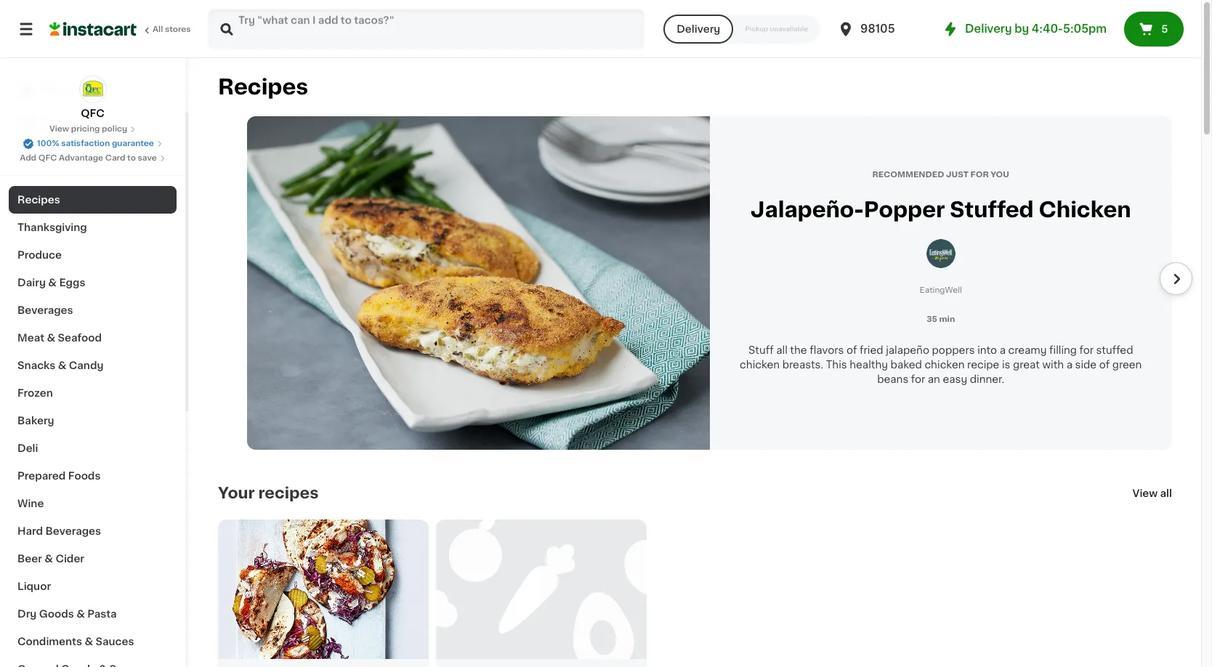 Task type: locate. For each thing, give the bounding box(es) containing it.
great
[[1013, 360, 1040, 370]]

of left "fried"
[[847, 345, 857, 355]]

into
[[978, 345, 997, 355]]

1 vertical spatial view
[[1133, 488, 1158, 499]]

thanksgiving link
[[9, 214, 177, 241]]

dry
[[17, 609, 37, 619]]

jalapeño-
[[751, 199, 864, 220]]

100%
[[37, 140, 59, 148]]

0 horizontal spatial all
[[776, 345, 788, 355]]

wine link
[[9, 490, 177, 517]]

creamy
[[1008, 345, 1047, 355]]

1 horizontal spatial recipes
[[218, 76, 308, 97]]

chicken
[[1039, 199, 1131, 220]]

recommended just for you
[[873, 171, 1010, 179]]

again
[[73, 114, 102, 124]]

foods
[[68, 471, 101, 481]]

0 horizontal spatial for
[[911, 374, 925, 384]]

you
[[991, 171, 1010, 179]]

add
[[20, 154, 36, 162]]

qfc logo image
[[79, 76, 106, 103]]

is
[[1002, 360, 1011, 370]]

your recipes
[[218, 486, 319, 501]]

for up side
[[1080, 345, 1094, 355]]

1 horizontal spatial all
[[1160, 488, 1172, 499]]

a down filling at the bottom right of the page
[[1067, 360, 1073, 370]]

produce
[[17, 250, 62, 260]]

1 horizontal spatial view
[[1133, 488, 1158, 499]]

35
[[927, 315, 938, 323]]

view pricing policy link
[[49, 124, 136, 135]]

view
[[49, 125, 69, 133], [1133, 488, 1158, 499]]

98105 button
[[837, 9, 925, 49]]

breasts.
[[783, 360, 824, 370]]

0 vertical spatial beverages
[[17, 305, 73, 315]]

by
[[1015, 23, 1029, 34]]

just
[[946, 171, 969, 179]]

beer & cider
[[17, 554, 84, 564]]

None search field
[[208, 9, 645, 49]]

delivery for delivery by 4:40-5:05pm
[[965, 23, 1012, 34]]

qfc link
[[79, 76, 106, 121]]

view for view all
[[1133, 488, 1158, 499]]

for left an
[[911, 374, 925, 384]]

beer
[[17, 554, 42, 564]]

beverages up cider
[[45, 526, 101, 536]]

& right meat
[[47, 333, 55, 343]]

seafood
[[58, 333, 102, 343]]

your
[[218, 486, 255, 501]]

chicken down poppers
[[925, 360, 965, 370]]

flavors
[[810, 345, 844, 355]]

5 button
[[1124, 12, 1184, 47]]

delivery inside button
[[677, 24, 721, 34]]

0 horizontal spatial recipes
[[17, 195, 60, 205]]

0 horizontal spatial of
[[847, 345, 857, 355]]

this
[[826, 360, 847, 370]]

0 vertical spatial a
[[1000, 345, 1006, 355]]

2 chicken from the left
[[925, 360, 965, 370]]

side
[[1075, 360, 1097, 370]]

& left eggs
[[48, 278, 57, 288]]

& left candy
[[58, 360, 66, 371]]

add qfc advantage card to save link
[[20, 153, 166, 164]]

35 min
[[927, 315, 955, 323]]

0 horizontal spatial chicken
[[740, 360, 780, 370]]

1 horizontal spatial chicken
[[925, 360, 965, 370]]

qfc down lists
[[38, 154, 57, 162]]

0 horizontal spatial qfc
[[38, 154, 57, 162]]

beans
[[877, 374, 909, 384]]

0 vertical spatial for
[[1080, 345, 1094, 355]]

0 vertical spatial qfc
[[81, 108, 104, 118]]

5
[[1162, 24, 1168, 34]]

1 vertical spatial qfc
[[38, 154, 57, 162]]

1 vertical spatial of
[[1099, 360, 1110, 370]]

dairy & eggs
[[17, 278, 85, 288]]

all
[[776, 345, 788, 355], [1160, 488, 1172, 499]]

beverages down dairy & eggs at top
[[17, 305, 73, 315]]

0 horizontal spatial a
[[1000, 345, 1006, 355]]

bakery link
[[9, 407, 177, 435]]

1 horizontal spatial delivery
[[965, 23, 1012, 34]]

& for beer
[[45, 554, 53, 564]]

condiments
[[17, 637, 82, 647]]

all inside stuff all the flavors of fried jalapeño poppers into a creamy filling for stuffed chicken breasts. this healthy baked chicken recipe is great with a side of green beans for an easy dinner.
[[776, 345, 788, 355]]

jalapeño
[[886, 345, 930, 355]]

stuff
[[749, 345, 774, 355]]

pricing
[[71, 125, 100, 133]]

1 vertical spatial a
[[1067, 360, 1073, 370]]

0 vertical spatial all
[[776, 345, 788, 355]]

1 vertical spatial all
[[1160, 488, 1172, 499]]

1 vertical spatial beverages
[[45, 526, 101, 536]]

poppers
[[932, 345, 975, 355]]

saved
[[1153, 20, 1185, 31]]

buy
[[41, 114, 61, 124]]

snacks & candy
[[17, 360, 104, 371]]

meat & seafood link
[[9, 324, 177, 352]]

of down stuffed
[[1099, 360, 1110, 370]]

thanksgiving
[[17, 222, 87, 233]]

the
[[790, 345, 807, 355]]

delivery button
[[664, 15, 734, 44]]

qfc up "view pricing policy" link on the top left of the page
[[81, 108, 104, 118]]

1 horizontal spatial for
[[1080, 345, 1094, 355]]

4:40-
[[1032, 23, 1063, 34]]

beer & cider link
[[9, 545, 177, 573]]

buy it again
[[41, 114, 102, 124]]

& right beer
[[45, 554, 53, 564]]

to
[[127, 154, 136, 162]]

pasta
[[87, 609, 117, 619]]

popper
[[864, 199, 945, 220]]

0 horizontal spatial view
[[49, 125, 69, 133]]

healthy
[[850, 360, 888, 370]]

chicken down stuff
[[740, 360, 780, 370]]

&
[[48, 278, 57, 288], [47, 333, 55, 343], [58, 360, 66, 371], [45, 554, 53, 564], [76, 609, 85, 619], [85, 637, 93, 647]]

view pricing policy
[[49, 125, 127, 133]]

hard
[[17, 526, 43, 536]]

0 horizontal spatial delivery
[[677, 24, 721, 34]]

qfc
[[81, 108, 104, 118], [38, 154, 57, 162]]

an
[[928, 374, 940, 384]]

advantage
[[59, 154, 103, 162]]

instacart logo image
[[49, 20, 137, 38]]

0 vertical spatial view
[[49, 125, 69, 133]]

1 vertical spatial for
[[911, 374, 925, 384]]

buy it again link
[[9, 105, 177, 134]]

prepared foods link
[[9, 462, 177, 490]]

eggs
[[59, 278, 85, 288]]

hard beverages
[[17, 526, 101, 536]]

& left sauces
[[85, 637, 93, 647]]

a up "is"
[[1000, 345, 1006, 355]]

1 horizontal spatial qfc
[[81, 108, 104, 118]]



Task type: describe. For each thing, give the bounding box(es) containing it.
all stores
[[153, 25, 191, 33]]

liquor
[[17, 581, 51, 592]]

1 vertical spatial recipes
[[17, 195, 60, 205]]

prepared
[[17, 471, 66, 481]]

0 vertical spatial of
[[847, 345, 857, 355]]

hard beverages link
[[9, 517, 177, 545]]

stuff all the flavors of fried jalapeño poppers into a creamy filling for stuffed chicken breasts. this healthy baked chicken recipe is great with a side of green beans for an easy dinner.
[[740, 345, 1142, 384]]

guarantee
[[112, 140, 154, 148]]

satisfaction
[[61, 140, 110, 148]]

delivery by 4:40-5:05pm
[[965, 23, 1107, 34]]

card
[[105, 154, 125, 162]]

shop link
[[9, 76, 177, 105]]

dairy & eggs link
[[9, 269, 177, 297]]

item carousel region
[[218, 116, 1193, 450]]

all for stuff
[[776, 345, 788, 355]]

add qfc advantage card to save
[[20, 154, 157, 162]]

sauces
[[96, 637, 134, 647]]

100% satisfaction guarantee
[[37, 140, 154, 148]]

stores
[[165, 25, 191, 33]]

deli
[[17, 443, 38, 454]]

view all
[[1133, 488, 1172, 499]]

saved button
[[1136, 18, 1185, 36]]

& for condiments
[[85, 637, 93, 647]]

condiments & sauces
[[17, 637, 134, 647]]

liquor link
[[9, 573, 177, 600]]

snacks & candy link
[[9, 352, 177, 379]]

dry goods & pasta
[[17, 609, 117, 619]]

view all link
[[1133, 486, 1172, 501]]

all stores link
[[49, 9, 192, 49]]

it
[[64, 114, 71, 124]]

all for view
[[1160, 488, 1172, 499]]

wine
[[17, 499, 44, 509]]

& for meat
[[47, 333, 55, 343]]

all
[[153, 25, 163, 33]]

stuffed
[[950, 199, 1034, 220]]

1 horizontal spatial of
[[1099, 360, 1110, 370]]

100% satisfaction guarantee button
[[23, 135, 163, 150]]

5:05pm
[[1063, 23, 1107, 34]]

delivery for delivery
[[677, 24, 721, 34]]

meat
[[17, 333, 44, 343]]

shop
[[41, 85, 68, 95]]

with
[[1043, 360, 1064, 370]]

Search field
[[209, 10, 643, 48]]

recipe
[[967, 360, 1000, 370]]

1 chicken from the left
[[740, 360, 780, 370]]

dry goods & pasta link
[[9, 600, 177, 628]]

policy
[[102, 125, 127, 133]]

& for dairy
[[48, 278, 57, 288]]

service type group
[[664, 15, 820, 44]]

jalapeño-popper stuffed chicken
[[751, 199, 1131, 220]]

produce link
[[9, 241, 177, 269]]

cider
[[56, 554, 84, 564]]

meat & seafood
[[17, 333, 102, 343]]

& left pasta
[[76, 609, 85, 619]]

fried
[[860, 345, 884, 355]]

green
[[1113, 360, 1142, 370]]

dinner.
[[970, 374, 1005, 384]]

0 vertical spatial recipes
[[218, 76, 308, 97]]

eatingwell image
[[927, 239, 956, 268]]

recipes link
[[9, 186, 177, 214]]

1 horizontal spatial a
[[1067, 360, 1073, 370]]

lists
[[41, 143, 66, 153]]

recommended
[[873, 171, 944, 179]]

dairy
[[17, 278, 46, 288]]

prepared foods
[[17, 471, 101, 481]]

save
[[138, 154, 157, 162]]

stuffed
[[1096, 345, 1133, 355]]

beverages link
[[9, 297, 177, 324]]

easy
[[943, 374, 968, 384]]

lists link
[[9, 134, 177, 163]]

& for snacks
[[58, 360, 66, 371]]

baked
[[891, 360, 922, 370]]

deli link
[[9, 435, 177, 462]]

frozen
[[17, 388, 53, 398]]

goods
[[39, 609, 74, 619]]

hot chicken tacos with white sauce slaw image
[[218, 520, 429, 659]]

for
[[971, 171, 989, 179]]

eatingwell
[[920, 286, 962, 294]]

snacks
[[17, 360, 55, 371]]

filling
[[1050, 345, 1077, 355]]

view for view pricing policy
[[49, 125, 69, 133]]

delivery by 4:40-5:05pm link
[[942, 20, 1107, 38]]



Task type: vqa. For each thing, say whether or not it's contained in the screenshot.
Recipes link at the top of the page
yes



